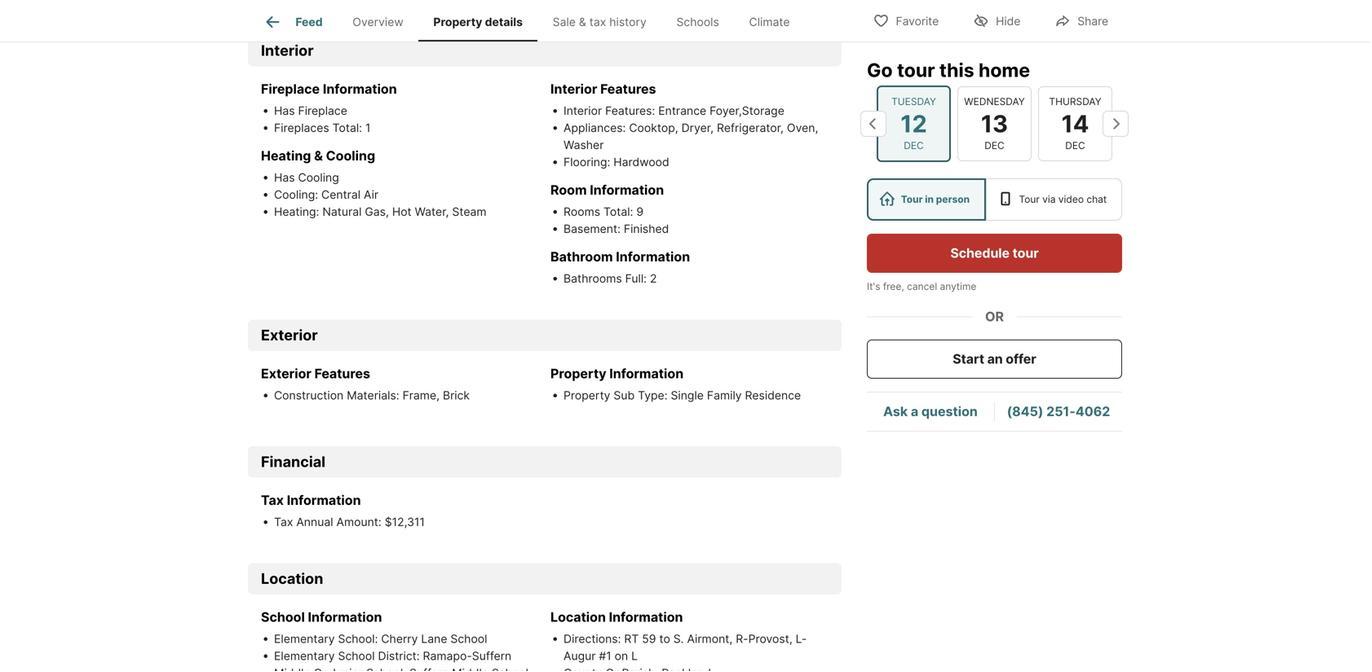 Task type: describe. For each thing, give the bounding box(es) containing it.
feed link
[[263, 12, 323, 32]]

school information elementary school: cherry lane school elementary school district: ramapo-suffern
[[261, 610, 511, 664]]

wednesday 13 dec
[[964, 96, 1025, 152]]

property for information
[[550, 366, 606, 382]]

go
[[867, 59, 893, 82]]

favorite
[[896, 14, 939, 28]]

free,
[[883, 281, 904, 293]]

schedule tour
[[950, 245, 1039, 261]]

to
[[659, 633, 670, 647]]

overview tab
[[338, 2, 418, 42]]

history
[[609, 15, 647, 29]]

information for school
[[308, 610, 382, 626]]

2 elementary from the top
[[274, 650, 335, 664]]

hide button
[[959, 4, 1034, 37]]

airmont,
[[687, 633, 733, 647]]

share button
[[1041, 4, 1122, 37]]

cooling:
[[274, 188, 318, 202]]

exterior for exterior
[[261, 327, 318, 345]]

1 vertical spatial cooling
[[298, 171, 339, 185]]

bathrooms
[[564, 272, 622, 286]]

chat
[[1087, 194, 1107, 206]]

bathroom information bathrooms full: 2
[[550, 249, 690, 286]]

heating & cooling has cooling cooling: central air heating: natural gas, hot water, steam
[[261, 148, 486, 219]]

refrigerator,
[[717, 121, 784, 135]]

tax information tax annual amount: $12,311
[[261, 493, 425, 530]]

features for interior
[[600, 81, 656, 97]]

location for location information
[[550, 610, 606, 626]]

13
[[981, 109, 1008, 138]]

materials:
[[347, 389, 399, 403]]

0 vertical spatial tax
[[261, 493, 284, 509]]

tax
[[589, 15, 606, 29]]

0 vertical spatial fireplace
[[261, 81, 320, 97]]

rooms
[[564, 205, 600, 219]]

home
[[979, 59, 1030, 82]]

tour for go
[[897, 59, 935, 82]]

air
[[364, 188, 378, 202]]

schedule tour button
[[867, 234, 1122, 273]]

0 vertical spatial cooling
[[326, 148, 375, 164]]

finished
[[624, 222, 669, 236]]

2 vertical spatial interior
[[564, 104, 602, 118]]

brick
[[443, 389, 470, 403]]

financial
[[261, 453, 325, 471]]

entrance
[[658, 104, 706, 118]]

1 elementary from the top
[[274, 633, 335, 647]]

dec for 12
[[904, 140, 924, 152]]

gas,
[[365, 205, 389, 219]]

district:
[[378, 650, 420, 664]]

tour via video chat option
[[986, 179, 1122, 221]]

59
[[642, 633, 656, 647]]

share
[[1078, 14, 1108, 28]]

14
[[1061, 109, 1089, 138]]

property details tab
[[418, 2, 538, 42]]

4062
[[1076, 404, 1110, 420]]

it's
[[867, 281, 880, 293]]

tour for tour in person
[[901, 194, 923, 206]]

interior features interior features: entrance foyer,storage
[[550, 81, 784, 118]]

(845) 251-4062 link
[[1007, 404, 1110, 420]]

or
[[985, 309, 1004, 325]]

location information
[[550, 610, 683, 626]]

basement:
[[564, 222, 621, 236]]

tour for schedule
[[1013, 245, 1039, 261]]

sale
[[553, 15, 576, 29]]

sale & tax history
[[553, 15, 647, 29]]

amount:
[[336, 516, 381, 530]]

exterior for exterior features construction materials: frame, brick
[[261, 366, 311, 382]]

property for details
[[433, 15, 482, 29]]

l
[[631, 650, 638, 664]]

construction
[[274, 389, 344, 403]]

on
[[615, 650, 628, 664]]

natural
[[322, 205, 362, 219]]

central
[[321, 188, 361, 202]]

hardwood
[[614, 155, 669, 169]]

1 vertical spatial school
[[451, 633, 487, 647]]

a
[[911, 404, 918, 420]]

dryer,
[[681, 121, 714, 135]]

1 vertical spatial tax
[[274, 516, 293, 530]]

schools
[[676, 15, 719, 29]]

full:
[[625, 272, 647, 286]]

appliances:
[[564, 121, 629, 135]]

go tour this home
[[867, 59, 1030, 82]]

lane
[[421, 633, 447, 647]]

tuesday 12 dec
[[891, 96, 936, 152]]

tour for tour via video chat
[[1019, 194, 1040, 206]]

(845)
[[1007, 404, 1043, 420]]

$12,311
[[385, 516, 425, 530]]

annual
[[296, 516, 333, 530]]

cancel
[[907, 281, 937, 293]]

single
[[671, 389, 704, 403]]

flooring: hardwood
[[564, 155, 669, 169]]

information for location
[[609, 610, 683, 626]]

information for room
[[590, 182, 664, 198]]

start an offer button
[[867, 340, 1122, 379]]

washer
[[564, 138, 604, 152]]

s.
[[673, 633, 684, 647]]



Task type: locate. For each thing, give the bounding box(es) containing it.
features:
[[605, 104, 655, 118]]

features inside interior features interior features: entrance foyer,storage
[[600, 81, 656, 97]]

thursday
[[1049, 96, 1101, 107]]

feed
[[295, 15, 323, 29]]

total:
[[332, 121, 362, 135], [603, 205, 633, 219]]

dec
[[904, 140, 924, 152], [985, 140, 1005, 152], [1065, 140, 1085, 152]]

1 horizontal spatial total:
[[603, 205, 633, 219]]

information up "school:"
[[308, 610, 382, 626]]

type:
[[638, 389, 668, 403]]

favorite button
[[859, 4, 953, 37]]

r-
[[736, 633, 748, 647]]

0 horizontal spatial dec
[[904, 140, 924, 152]]

offer
[[1006, 351, 1036, 367]]

total: left the 9
[[603, 205, 633, 219]]

question
[[921, 404, 978, 420]]

exterior inside the 'exterior features construction materials: frame, brick'
[[261, 366, 311, 382]]

tax left annual on the bottom left of the page
[[274, 516, 293, 530]]

1 vertical spatial &
[[314, 148, 323, 164]]

0 horizontal spatial features
[[314, 366, 370, 382]]

& left tax
[[579, 15, 586, 29]]

residence
[[745, 389, 801, 403]]

dec down 14 at right
[[1065, 140, 1085, 152]]

0 vertical spatial &
[[579, 15, 586, 29]]

& for sale
[[579, 15, 586, 29]]

#1
[[599, 650, 611, 664]]

hide
[[996, 14, 1020, 28]]

3 dec from the left
[[1065, 140, 1085, 152]]

tour up tuesday
[[897, 59, 935, 82]]

& right heating
[[314, 148, 323, 164]]

information inside 'fireplace information has fireplace fireplaces total: 1'
[[323, 81, 397, 97]]

property details
[[433, 15, 523, 29]]

0 vertical spatial interior
[[261, 42, 314, 60]]

cooktop, dryer, refrigerator, oven, washer
[[564, 121, 818, 152]]

video
[[1058, 194, 1084, 206]]

1 horizontal spatial location
[[550, 610, 606, 626]]

sale & tax history tab
[[538, 2, 661, 42]]

tax
[[261, 493, 284, 509], [274, 516, 293, 530]]

tour in person option
[[867, 179, 986, 221]]

information for fireplace
[[323, 81, 397, 97]]

total: inside 'fireplace information has fireplace fireplaces total: 1'
[[332, 121, 362, 135]]

dec down 13
[[985, 140, 1005, 152]]

interior for interior
[[261, 42, 314, 60]]

features for exterior
[[314, 366, 370, 382]]

start an offer
[[953, 351, 1036, 367]]

&
[[579, 15, 586, 29], [314, 148, 323, 164]]

information up type:
[[609, 366, 684, 382]]

0 vertical spatial has
[[274, 104, 295, 118]]

in
[[925, 194, 934, 206]]

wednesday
[[964, 96, 1025, 107]]

heating
[[261, 148, 311, 164]]

tour left via
[[1019, 194, 1040, 206]]

has inside heating & cooling has cooling cooling: central air heating: natural gas, hot water, steam
[[274, 171, 295, 185]]

information for bathroom
[[616, 249, 690, 265]]

1 vertical spatial fireplace
[[298, 104, 347, 118]]

climate tab
[[734, 2, 805, 42]]

tour inside the tour via video chat option
[[1019, 194, 1040, 206]]

1 horizontal spatial &
[[579, 15, 586, 29]]

information inside room information rooms total: 9 basement: finished
[[590, 182, 664, 198]]

cherry
[[381, 633, 418, 647]]

overview
[[353, 15, 403, 29]]

has up cooling:
[[274, 171, 295, 185]]

2 has from the top
[[274, 171, 295, 185]]

tour
[[897, 59, 935, 82], [1013, 245, 1039, 261]]

0 vertical spatial total:
[[332, 121, 362, 135]]

tab list containing feed
[[248, 0, 818, 42]]

features
[[600, 81, 656, 97], [314, 366, 370, 382]]

features up materials:
[[314, 366, 370, 382]]

features inside the 'exterior features construction materials: frame, brick'
[[314, 366, 370, 382]]

1 vertical spatial features
[[314, 366, 370, 382]]

sub
[[614, 389, 635, 403]]

dec inside tuesday 12 dec
[[904, 140, 924, 152]]

1 horizontal spatial tour
[[1013, 245, 1039, 261]]

oven,
[[787, 121, 818, 135]]

0 horizontal spatial location
[[261, 570, 323, 588]]

1 tour from the left
[[901, 194, 923, 206]]

0 vertical spatial exterior
[[261, 327, 318, 345]]

dec for 13
[[985, 140, 1005, 152]]

cooling down 1
[[326, 148, 375, 164]]

list box containing tour in person
[[867, 179, 1122, 221]]

cooling
[[326, 148, 375, 164], [298, 171, 339, 185]]

information inside school information elementary school: cherry lane school elementary school district: ramapo-suffern
[[308, 610, 382, 626]]

school:
[[338, 633, 378, 647]]

2 vertical spatial property
[[564, 389, 610, 403]]

1 vertical spatial property
[[550, 366, 606, 382]]

provost,
[[748, 633, 792, 647]]

location
[[261, 570, 323, 588], [550, 610, 606, 626]]

2 vertical spatial school
[[338, 650, 375, 664]]

dec down 12
[[904, 140, 924, 152]]

thursday 14 dec
[[1049, 96, 1101, 152]]

1 vertical spatial elementary
[[274, 650, 335, 664]]

1 vertical spatial interior
[[550, 81, 597, 97]]

1 vertical spatial tour
[[1013, 245, 1039, 261]]

property information property sub type: single family residence
[[550, 366, 801, 403]]

rt 59 to s. airmont, r-provost, l- augur #1 on l
[[564, 633, 807, 664]]

room information rooms total: 9 basement: finished
[[550, 182, 669, 236]]

1
[[365, 121, 371, 135]]

has inside 'fireplace information has fireplace fireplaces total: 1'
[[274, 104, 295, 118]]

cooling up central
[[298, 171, 339, 185]]

location for location
[[261, 570, 323, 588]]

information inside the tax information tax annual amount: $12,311
[[287, 493, 361, 509]]

0 vertical spatial location
[[261, 570, 323, 588]]

property
[[433, 15, 482, 29], [550, 366, 606, 382], [564, 389, 610, 403]]

information up 1
[[323, 81, 397, 97]]

2 horizontal spatial dec
[[1065, 140, 1085, 152]]

tour in person
[[901, 194, 970, 206]]

tour left in
[[901, 194, 923, 206]]

steam
[[452, 205, 486, 219]]

family
[[707, 389, 742, 403]]

total: left 1
[[332, 121, 362, 135]]

information inside property information property sub type: single family residence
[[609, 366, 684, 382]]

total: inside room information rooms total: 9 basement: finished
[[603, 205, 633, 219]]

1 has from the top
[[274, 104, 295, 118]]

0 horizontal spatial &
[[314, 148, 323, 164]]

0 vertical spatial school
[[261, 610, 305, 626]]

0 vertical spatial elementary
[[274, 633, 335, 647]]

0 vertical spatial tour
[[897, 59, 935, 82]]

& for heating
[[314, 148, 323, 164]]

0 horizontal spatial total:
[[332, 121, 362, 135]]

next image
[[1103, 111, 1129, 137]]

1 horizontal spatial school
[[338, 650, 375, 664]]

previous image
[[860, 111, 886, 137]]

1 exterior from the top
[[261, 327, 318, 345]]

cooktop,
[[629, 121, 678, 135]]

anytime
[[940, 281, 976, 293]]

tour right schedule
[[1013, 245, 1039, 261]]

schools tab
[[661, 2, 734, 42]]

heating:
[[274, 205, 319, 219]]

information for property
[[609, 366, 684, 382]]

an
[[987, 351, 1003, 367]]

room
[[550, 182, 587, 198]]

frame,
[[403, 389, 440, 403]]

1 vertical spatial exterior
[[261, 366, 311, 382]]

l-
[[796, 633, 807, 647]]

features up features:
[[600, 81, 656, 97]]

information up the 59
[[609, 610, 683, 626]]

0 vertical spatial features
[[600, 81, 656, 97]]

2 exterior from the top
[[261, 366, 311, 382]]

fireplaces
[[274, 121, 329, 135]]

climate
[[749, 15, 790, 29]]

tax down financial
[[261, 493, 284, 509]]

tour inside button
[[1013, 245, 1039, 261]]

& inside tab
[[579, 15, 586, 29]]

has
[[274, 104, 295, 118], [274, 171, 295, 185]]

0 horizontal spatial tour
[[897, 59, 935, 82]]

dec inside wednesday 13 dec
[[985, 140, 1005, 152]]

251-
[[1046, 404, 1076, 420]]

2
[[650, 272, 657, 286]]

0 horizontal spatial tour
[[901, 194, 923, 206]]

1 horizontal spatial features
[[600, 81, 656, 97]]

start
[[953, 351, 984, 367]]

it's free, cancel anytime
[[867, 281, 976, 293]]

1 vertical spatial has
[[274, 171, 295, 185]]

rt
[[624, 633, 639, 647]]

location up "directions:"
[[550, 610, 606, 626]]

has up the fireplaces
[[274, 104, 295, 118]]

ask
[[883, 404, 908, 420]]

1 vertical spatial total:
[[603, 205, 633, 219]]

0 horizontal spatial school
[[261, 610, 305, 626]]

location down annual on the bottom left of the page
[[261, 570, 323, 588]]

interior
[[261, 42, 314, 60], [550, 81, 597, 97], [564, 104, 602, 118]]

interior for interior features interior features: entrance foyer,storage
[[550, 81, 597, 97]]

1 horizontal spatial tour
[[1019, 194, 1040, 206]]

water,
[[415, 205, 449, 219]]

exterior
[[261, 327, 318, 345], [261, 366, 311, 382]]

0 vertical spatial property
[[433, 15, 482, 29]]

information for tax
[[287, 493, 361, 509]]

tour inside the tour in person option
[[901, 194, 923, 206]]

information
[[323, 81, 397, 97], [590, 182, 664, 198], [616, 249, 690, 265], [609, 366, 684, 382], [287, 493, 361, 509], [308, 610, 382, 626], [609, 610, 683, 626]]

ramapo-
[[423, 650, 472, 664]]

foyer,storage
[[710, 104, 784, 118]]

& inside heating & cooling has cooling cooling: central air heating: natural gas, hot water, steam
[[314, 148, 323, 164]]

schedule
[[950, 245, 1010, 261]]

list box
[[867, 179, 1122, 221]]

2 horizontal spatial school
[[451, 633, 487, 647]]

tab list
[[248, 0, 818, 42]]

tour
[[901, 194, 923, 206], [1019, 194, 1040, 206]]

dec for 14
[[1065, 140, 1085, 152]]

2 dec from the left
[[985, 140, 1005, 152]]

1 vertical spatial location
[[550, 610, 606, 626]]

fireplace information has fireplace fireplaces total: 1
[[261, 81, 397, 135]]

information up the 9
[[590, 182, 664, 198]]

1 horizontal spatial dec
[[985, 140, 1005, 152]]

2 tour from the left
[[1019, 194, 1040, 206]]

information inside bathroom information bathrooms full: 2
[[616, 249, 690, 265]]

None button
[[877, 85, 951, 162], [957, 86, 1032, 161], [1038, 86, 1112, 161], [877, 85, 951, 162], [957, 86, 1032, 161], [1038, 86, 1112, 161]]

information up 2
[[616, 249, 690, 265]]

property inside tab
[[433, 15, 482, 29]]

details
[[485, 15, 523, 29]]

ask a question
[[883, 404, 978, 420]]

1 dec from the left
[[904, 140, 924, 152]]

elementary
[[274, 633, 335, 647], [274, 650, 335, 664]]

bathroom
[[550, 249, 613, 265]]

information up annual on the bottom left of the page
[[287, 493, 361, 509]]

dec inside thursday 14 dec
[[1065, 140, 1085, 152]]



Task type: vqa. For each thing, say whether or not it's contained in the screenshot.
'of' in dialog
no



